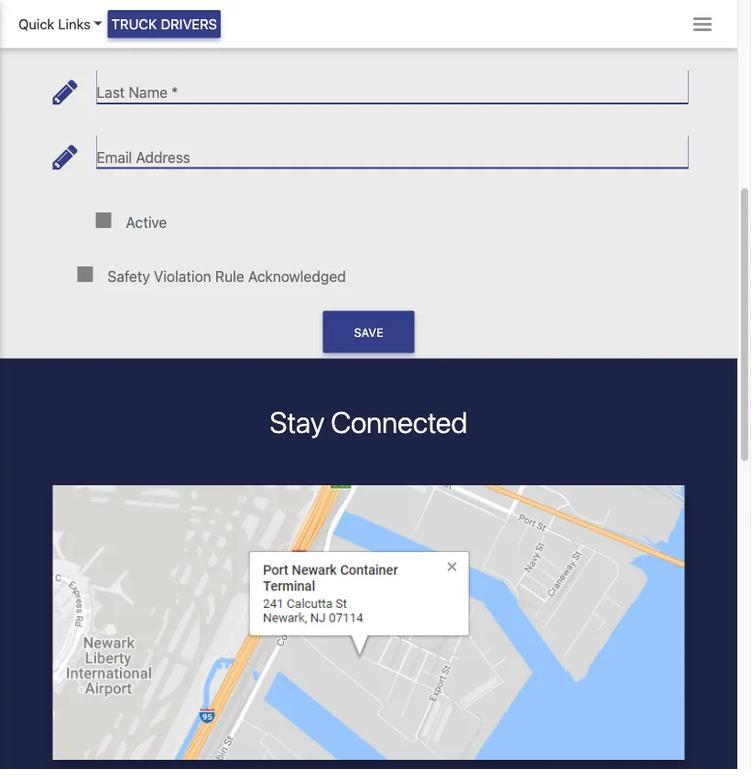 Task type: vqa. For each thing, say whether or not it's contained in the screenshot.
The Day
no



Task type: describe. For each thing, give the bounding box(es) containing it.
active
[[126, 214, 167, 231]]

truck drivers link
[[108, 10, 221, 38]]

name for last
[[129, 84, 168, 101]]

rule
[[215, 268, 244, 285]]

address
[[136, 148, 190, 166]]

connected
[[331, 405, 467, 439]]

email address
[[97, 148, 190, 166]]

last name *
[[97, 84, 178, 101]]

stay connected
[[270, 405, 467, 439]]

quick
[[18, 16, 54, 32]]

* for last name *
[[171, 84, 178, 101]]

safety
[[108, 268, 150, 285]]

safety violation rule acknowledged
[[108, 268, 346, 285]]

email
[[97, 148, 132, 166]]

links
[[58, 16, 91, 32]]

First Name * text field
[[97, 5, 688, 39]]

truck drivers
[[111, 16, 217, 32]]

drivers
[[161, 16, 217, 32]]

save button
[[323, 311, 414, 353]]

quick links link
[[18, 14, 102, 34]]

acknowledged
[[248, 268, 346, 285]]



Task type: locate. For each thing, give the bounding box(es) containing it.
1 * from the top
[[172, 19, 179, 37]]

Last Name * text field
[[97, 70, 688, 103]]

* right the last
[[171, 84, 178, 101]]

stay
[[270, 405, 324, 439]]

name right the last
[[129, 84, 168, 101]]

* for first name *
[[172, 19, 179, 37]]

2 * from the top
[[171, 84, 178, 101]]

truck
[[111, 16, 157, 32]]

0 vertical spatial *
[[172, 19, 179, 37]]

1 vertical spatial *
[[171, 84, 178, 101]]

* right the truck
[[172, 19, 179, 37]]

Email Address text field
[[97, 134, 688, 168]]

save
[[354, 325, 383, 339]]

last
[[97, 84, 125, 101]]

name
[[129, 19, 168, 37], [129, 84, 168, 101]]

name right the first
[[129, 19, 168, 37]]

first
[[97, 19, 126, 37]]

*
[[172, 19, 179, 37], [171, 84, 178, 101]]

0 vertical spatial name
[[129, 19, 168, 37]]

violation
[[154, 268, 211, 285]]

1 vertical spatial name
[[129, 84, 168, 101]]

first name *
[[97, 19, 179, 37]]

quick links
[[18, 16, 91, 32]]

name for first
[[129, 19, 168, 37]]



